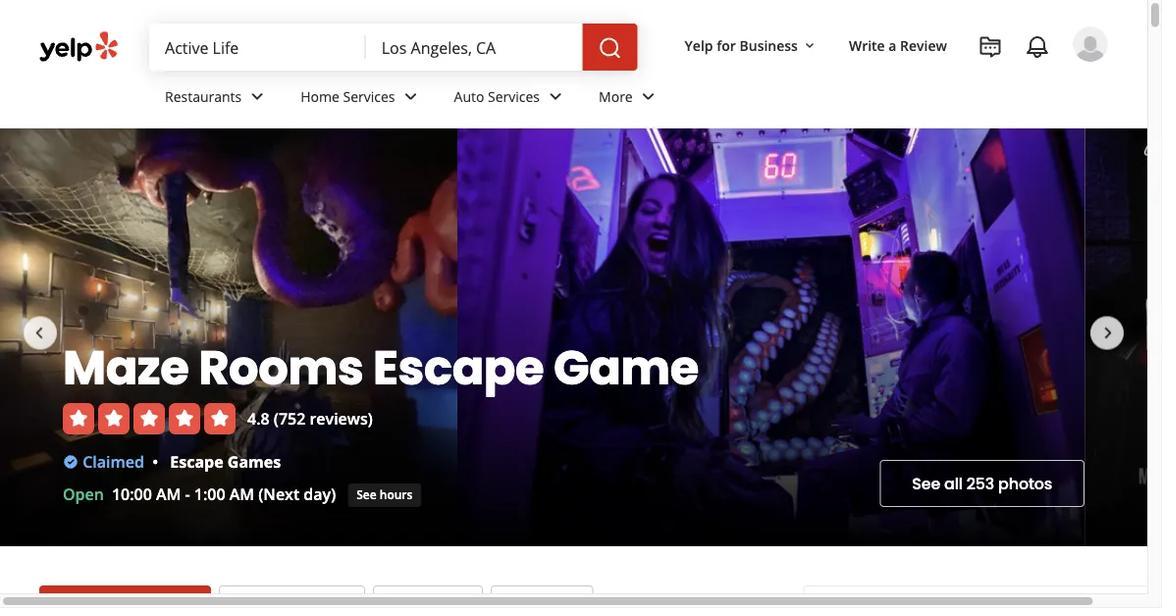 Task type: describe. For each thing, give the bounding box(es) containing it.
open 10:00 am - 1:00 am (next day)
[[63, 484, 336, 505]]

1 vertical spatial escape
[[170, 452, 224, 473]]

games
[[228, 452, 281, 473]]

business categories element
[[149, 71, 1109, 128]]

none field the near
[[382, 36, 567, 58]]

projects image
[[979, 35, 1003, 59]]

photos
[[999, 473, 1053, 495]]

Near text field
[[382, 36, 567, 58]]

0 vertical spatial escape
[[373, 335, 544, 401]]

see hours link
[[348, 484, 422, 508]]

2 am from the left
[[230, 484, 254, 505]]

day)
[[304, 484, 336, 505]]

previous image
[[27, 322, 51, 345]]

search image
[[599, 36, 622, 60]]

24 chevron down v2 image for restaurants
[[246, 85, 269, 108]]

(next
[[259, 484, 300, 505]]

see for see hours
[[357, 487, 377, 503]]

4.8 (752 reviews)
[[247, 409, 373, 430]]

open
[[63, 484, 104, 505]]

(752 reviews) link
[[274, 409, 373, 430]]

16 chevron down v2 image
[[802, 38, 818, 54]]

user actions element
[[669, 25, 1136, 145]]

notifications image
[[1026, 35, 1050, 59]]

-
[[185, 484, 190, 505]]

Find text field
[[165, 36, 350, 58]]

review
[[901, 36, 948, 54]]

escape games link
[[170, 452, 281, 473]]

more link
[[583, 71, 676, 128]]

reviews)
[[310, 409, 373, 430]]

yelp
[[685, 36, 714, 54]]

see for see all 253 photos
[[913, 473, 941, 495]]

1:00
[[194, 484, 226, 505]]



Task type: locate. For each thing, give the bounding box(es) containing it.
restaurants
[[165, 87, 242, 106]]

home services link
[[285, 71, 439, 128]]

services right auto
[[488, 87, 540, 106]]

escape games
[[170, 452, 281, 473]]

16 claim filled v2 image
[[63, 455, 79, 471]]

business
[[740, 36, 798, 54]]

services for auto services
[[488, 87, 540, 106]]

1 am from the left
[[156, 484, 181, 505]]

escape
[[373, 335, 544, 401], [170, 452, 224, 473]]

photo of maze rooms escape game - los angeles, ca, us. stay tuned! the abyss is coming soon.... image
[[458, 129, 1086, 547]]

am
[[156, 484, 181, 505], [230, 484, 254, 505]]

24 chevron down v2 image right auto services
[[544, 85, 568, 108]]

a
[[889, 36, 897, 54]]

home
[[301, 87, 340, 106]]

all
[[945, 473, 963, 495]]

auto services link
[[439, 71, 583, 128]]

am right 1:00
[[230, 484, 254, 505]]

hours
[[380, 487, 413, 503]]

3 24 chevron down v2 image from the left
[[637, 85, 661, 108]]

1 horizontal spatial escape
[[373, 335, 544, 401]]

for
[[717, 36, 736, 54]]

none field up auto
[[382, 36, 567, 58]]

greg r. image
[[1073, 27, 1109, 62]]

2 24 chevron down v2 image from the left
[[544, 85, 568, 108]]

claimed
[[83, 452, 144, 473]]

services left 24 chevron down v2 image
[[343, 87, 395, 106]]

24 chevron down v2 image down find field
[[246, 85, 269, 108]]

24 chevron down v2 image for more
[[637, 85, 661, 108]]

photo of maze rooms escape game - los angeles, ca, us. our waiting area. image
[[0, 129, 458, 547]]

24 chevron down v2 image inside more link
[[637, 85, 661, 108]]

see left all in the bottom right of the page
[[913, 473, 941, 495]]

24 chevron down v2 image inside restaurants link
[[246, 85, 269, 108]]

None search field
[[149, 24, 642, 71]]

services inside 'auto services' link
[[488, 87, 540, 106]]

1 horizontal spatial none field
[[382, 36, 567, 58]]

None field
[[165, 36, 350, 58], [382, 36, 567, 58]]

10:00
[[112, 484, 152, 505]]

0 horizontal spatial none field
[[165, 36, 350, 58]]

0 horizontal spatial am
[[156, 484, 181, 505]]

write a review link
[[842, 27, 956, 63]]

1 services from the left
[[343, 87, 395, 106]]

services inside home services link
[[343, 87, 395, 106]]

maze rooms escape game
[[63, 335, 699, 401]]

write a review
[[849, 36, 948, 54]]

24 chevron down v2 image for auto services
[[544, 85, 568, 108]]

253
[[967, 473, 995, 495]]

next image
[[1097, 322, 1121, 345]]

24 chevron down v2 image
[[246, 85, 269, 108], [544, 85, 568, 108], [637, 85, 661, 108]]

1 horizontal spatial 24 chevron down v2 image
[[544, 85, 568, 108]]

maze
[[63, 335, 189, 401]]

yelp for business
[[685, 36, 798, 54]]

see hours
[[357, 487, 413, 503]]

0 horizontal spatial services
[[343, 87, 395, 106]]

home services
[[301, 87, 395, 106]]

24 chevron down v2 image
[[399, 85, 423, 108]]

(752
[[274, 409, 306, 430]]

none field up restaurants link
[[165, 36, 350, 58]]

24 chevron down v2 image inside 'auto services' link
[[544, 85, 568, 108]]

2 horizontal spatial 24 chevron down v2 image
[[637, 85, 661, 108]]

services for home services
[[343, 87, 395, 106]]

24 chevron down v2 image right more
[[637, 85, 661, 108]]

see all 253 photos
[[913, 473, 1053, 495]]

auto services
[[454, 87, 540, 106]]

0 horizontal spatial see
[[357, 487, 377, 503]]

restaurants link
[[149, 71, 285, 128]]

0 horizontal spatial escape
[[170, 452, 224, 473]]

write
[[849, 36, 886, 54]]

see all 253 photos link
[[880, 461, 1085, 508]]

yelp for business button
[[677, 27, 826, 63]]

see
[[913, 473, 941, 495], [357, 487, 377, 503]]

auto
[[454, 87, 485, 106]]

am left -
[[156, 484, 181, 505]]

1 horizontal spatial services
[[488, 87, 540, 106]]

1 none field from the left
[[165, 36, 350, 58]]

2 services from the left
[[488, 87, 540, 106]]

rooms
[[199, 335, 364, 401]]

services
[[343, 87, 395, 106], [488, 87, 540, 106]]

photo of maze rooms escape game - los angeles, ca, us. use promo code student every tuesday! vermont location only, not valid with other discounts, one per team only image
[[1086, 129, 1163, 547]]

more
[[599, 87, 633, 106]]

2 none field from the left
[[382, 36, 567, 58]]

none field find
[[165, 36, 350, 58]]

4.8 star rating image
[[63, 404, 236, 435]]

see left hours
[[357, 487, 377, 503]]

1 24 chevron down v2 image from the left
[[246, 85, 269, 108]]

1 horizontal spatial see
[[913, 473, 941, 495]]

game
[[554, 335, 699, 401]]

0 horizontal spatial 24 chevron down v2 image
[[246, 85, 269, 108]]

4.8
[[247, 409, 270, 430]]

1 horizontal spatial am
[[230, 484, 254, 505]]



Task type: vqa. For each thing, say whether or not it's contained in the screenshot.
right Am
yes



